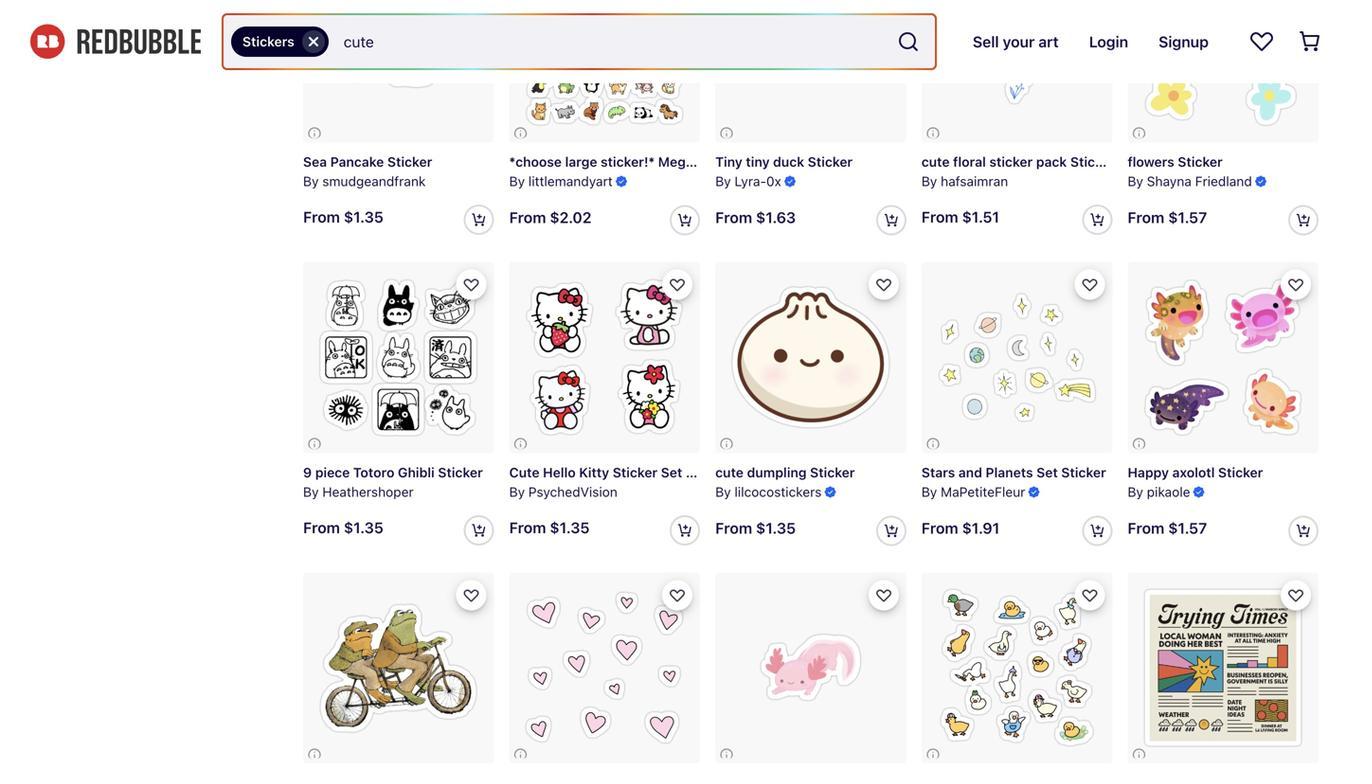 Task type: vqa. For each thing, say whether or not it's contained in the screenshot.
Field
no



Task type: locate. For each thing, give the bounding box(es) containing it.
$1.35 down smudgeandfrank
[[344, 208, 384, 226]]

flowers
[[1128, 154, 1175, 170]]

cute inside cute floral sticker pack sticker by hafsaimran
[[922, 154, 950, 170]]

set inside cute hello kitty sticker set sticker by psychedvision
[[661, 465, 683, 480]]

by
[[303, 174, 319, 189], [509, 174, 525, 189], [716, 174, 731, 189], [922, 174, 937, 189], [1128, 174, 1144, 189], [303, 484, 319, 500], [509, 484, 525, 500], [716, 484, 731, 500], [922, 484, 937, 500], [1128, 484, 1144, 500]]

sea
[[303, 154, 327, 169]]

pancake
[[330, 154, 384, 169]]

from down psychedvision
[[509, 519, 546, 537]]

from down sea
[[303, 208, 340, 226]]

by littlemandyart
[[509, 174, 613, 189]]

sticker
[[387, 154, 432, 169], [803, 154, 848, 170], [808, 154, 853, 170], [1071, 154, 1115, 170], [1178, 154, 1223, 170], [438, 465, 483, 480], [613, 465, 658, 480], [686, 465, 731, 480], [810, 465, 855, 480], [1062, 465, 1106, 480], [1218, 465, 1263, 480]]

Stickers field
[[224, 15, 935, 68]]

from for *choose large sticker!* mega cute animals #1 sticker
[[509, 209, 546, 227]]

axolotl
[[1173, 465, 1215, 480]]

by inside cute floral sticker pack sticker by hafsaimran
[[922, 174, 937, 189]]

cute hello kitty sticker set sticker image
[[509, 262, 700, 453]]

flowers sticker
[[1128, 154, 1223, 170]]

$1.35 for hello
[[550, 519, 590, 537]]

by pikaole
[[1128, 484, 1191, 500]]

cute up by lilcocostickers
[[716, 465, 744, 480]]

2 $1.57 from the top
[[1168, 519, 1207, 537]]

tiny tiny duck sticker
[[716, 154, 853, 170]]

0 vertical spatial cute
[[922, 154, 950, 170]]

1 $1.57 from the top
[[1168, 209, 1207, 227]]

1 vertical spatial from $1.57
[[1128, 519, 1207, 537]]

set
[[661, 465, 683, 480], [1037, 465, 1058, 480]]

cute right mega
[[697, 154, 727, 170]]

from for cute dumpling sticker
[[716, 519, 752, 537]]

tiny tiny duck sticker image
[[716, 0, 907, 142]]

$1.35 down 'lilcocostickers'
[[756, 519, 796, 537]]

$1.57 for pikaole
[[1168, 519, 1207, 537]]

set right the kitty
[[661, 465, 683, 480]]

from left $2.02
[[509, 209, 546, 227]]

$1.35 down psychedvision
[[550, 519, 590, 537]]

stars and planets set sticker
[[922, 465, 1106, 480]]

Search term search field
[[329, 15, 890, 68]]

$1.35
[[344, 208, 384, 226], [344, 519, 384, 537], [550, 519, 590, 537], [756, 519, 796, 537]]

planets
[[986, 465, 1033, 480]]

set right planets
[[1037, 465, 1058, 480]]

$1.57 down by shayna friedland
[[1168, 209, 1207, 227]]

sticker inside sea pancake sticker by smudgeandfrank
[[387, 154, 432, 169]]

9 piece totoro ghibli  sticker image
[[303, 262, 494, 453]]

from $2.02
[[509, 209, 592, 227]]

cute ducks pack sticker image
[[922, 573, 1113, 764]]

cute for cute dumpling sticker
[[716, 465, 744, 480]]

1 vertical spatial $1.57
[[1168, 519, 1207, 537]]

from $1.35
[[303, 208, 384, 226], [303, 519, 384, 537], [509, 519, 590, 537], [716, 519, 796, 537]]

from $1.57
[[1128, 209, 1207, 227], [1128, 519, 1207, 537]]

stars
[[922, 465, 955, 480]]

1 horizontal spatial set
[[1037, 465, 1058, 480]]

from $1.35 down smudgeandfrank
[[303, 208, 384, 226]]

sea pancake sticker image
[[303, 0, 494, 142]]

from $1.35 down heathershoper
[[303, 519, 384, 537]]

$1.63
[[756, 209, 796, 227]]

cute dumpling sticker image
[[716, 262, 907, 453]]

2 set from the left
[[1037, 465, 1058, 480]]

cute floral sticker pack sticker image
[[922, 0, 1113, 142]]

1 vertical spatial cute
[[509, 465, 540, 480]]

pack
[[1036, 154, 1067, 170]]

from down piece
[[303, 519, 340, 537]]

by left hafsaimran
[[922, 174, 937, 189]]

ghibli
[[398, 465, 435, 480]]

0 horizontal spatial cute
[[716, 465, 744, 480]]

hafsaimran
[[941, 174, 1008, 189]]

$1.57 for shayna
[[1168, 209, 1207, 227]]

from for cute floral sticker pack sticker
[[922, 208, 959, 226]]

cute
[[697, 154, 727, 170], [509, 465, 540, 480]]

from left $1.51
[[922, 208, 959, 226]]

1 set from the left
[[661, 465, 683, 480]]

by down tiny
[[716, 174, 731, 189]]

dumpling
[[747, 465, 807, 480]]

sticker inside the 9 piece totoro ghibli  sticker by heathershoper
[[438, 465, 483, 480]]

0 vertical spatial from $1.57
[[1128, 209, 1207, 227]]

by down the happy
[[1128, 484, 1144, 500]]

by inside cute hello kitty sticker set sticker by psychedvision
[[509, 484, 525, 500]]

from down by lilcocostickers
[[716, 519, 752, 537]]

from $1.57 down pikaole
[[1128, 519, 1207, 537]]

cute floral sticker pack sticker by hafsaimran
[[922, 154, 1115, 189]]

sticker inside cute floral sticker pack sticker by hafsaimran
[[1071, 154, 1115, 170]]

1 horizontal spatial cute
[[697, 154, 727, 170]]

animals
[[730, 154, 781, 170]]

cute left floral
[[922, 154, 950, 170]]

from down by lyra-0x
[[716, 209, 752, 227]]

from $1.35 for hello
[[509, 519, 590, 537]]

by down sea
[[303, 174, 319, 189]]

stickers
[[243, 34, 294, 49]]

littlemandyart
[[529, 174, 613, 189]]

cute inside cute hello kitty sticker set sticker by psychedvision
[[509, 465, 540, 480]]

0 vertical spatial $1.57
[[1168, 209, 1207, 227]]

from down shayna
[[1128, 209, 1165, 227]]

1 vertical spatial cute
[[716, 465, 744, 480]]

from for happy axolotl sticker
[[1128, 519, 1165, 537]]

1 from $1.57 from the top
[[1128, 209, 1207, 227]]

from $1.35 down by lilcocostickers
[[716, 519, 796, 537]]

1 horizontal spatial cute
[[922, 154, 950, 170]]

0 horizontal spatial set
[[661, 465, 683, 480]]

cute
[[922, 154, 950, 170], [716, 465, 744, 480]]

tiny
[[746, 154, 770, 170]]

from down by pikaole
[[1128, 519, 1165, 537]]

from $1.57 down shayna
[[1128, 209, 1207, 227]]

*choose large sticker!* mega cute animals #1 sticker
[[509, 154, 848, 170]]

pink hearts sticker image
[[509, 573, 700, 764]]

0 horizontal spatial cute
[[509, 465, 540, 480]]

$1.57 down pikaole
[[1168, 519, 1207, 537]]

by down the 9
[[303, 484, 319, 500]]

2 from $1.57 from the top
[[1128, 519, 1207, 537]]

cute left hello
[[509, 465, 540, 480]]

from for flowers sticker
[[1128, 209, 1165, 227]]

by left psychedvision
[[509, 484, 525, 500]]

$1.35 down heathershoper
[[344, 519, 384, 537]]

tiny axolotl sticker image
[[716, 573, 907, 764]]

*choose
[[509, 154, 562, 170]]

from for stars and planets set sticker
[[922, 519, 959, 537]]

by lilcocostickers
[[716, 484, 822, 500]]

from $1.35 down psychedvision
[[509, 519, 590, 537]]

from
[[303, 208, 340, 226], [922, 208, 959, 226], [509, 209, 546, 227], [716, 209, 752, 227], [1128, 209, 1165, 227], [303, 519, 340, 537], [509, 519, 546, 537], [716, 519, 752, 537], [922, 519, 959, 537], [1128, 519, 1165, 537]]

flowers sticker image
[[1128, 0, 1319, 142]]

totoro
[[353, 465, 395, 480]]

sea pancake sticker by smudgeandfrank
[[303, 154, 432, 189]]

lilcocostickers
[[735, 484, 822, 500]]

$1.57
[[1168, 209, 1207, 227], [1168, 519, 1207, 537]]

from for sea pancake sticker
[[303, 208, 340, 226]]

from left the $1.91
[[922, 519, 959, 537]]

by down stars at the right bottom
[[922, 484, 937, 500]]

from $1.57 for shayna
[[1128, 209, 1207, 227]]

duck
[[773, 154, 805, 170]]



Task type: describe. For each thing, give the bounding box(es) containing it.
$1.35 for pancake
[[344, 208, 384, 226]]

piece
[[315, 465, 350, 480]]

shayna
[[1147, 174, 1192, 189]]

mapetitefleur
[[941, 484, 1026, 500]]

$1.91
[[962, 519, 1000, 537]]

mega
[[658, 154, 693, 170]]

from $1.57 for pikaole
[[1128, 519, 1207, 537]]

9
[[303, 465, 312, 480]]

$2.02
[[550, 209, 592, 227]]

cute for cute floral sticker pack sticker by hafsaimran
[[922, 154, 950, 170]]

*choose large sticker!* mega cute animals #1 sticker image
[[509, 0, 700, 142]]

smudgeandfrank
[[322, 174, 426, 189]]

happy axolotl sticker
[[1128, 465, 1263, 480]]

tiny
[[716, 154, 743, 170]]

pikaole
[[1147, 484, 1191, 500]]

sticker
[[990, 154, 1033, 170]]

0 vertical spatial cute
[[697, 154, 727, 170]]

happy axolotl sticker image
[[1128, 262, 1319, 453]]

cute hello kitty sticker set sticker by psychedvision
[[509, 465, 731, 500]]

hello
[[543, 465, 576, 480]]

from $1.91
[[922, 519, 1000, 537]]

$1.35 for piece
[[344, 519, 384, 537]]

from $1.63
[[716, 209, 796, 227]]

0x
[[766, 174, 781, 189]]

floral
[[953, 154, 986, 170]]

and
[[959, 465, 982, 480]]

from $1.35 for piece
[[303, 519, 384, 537]]

by left 'lilcocostickers'
[[716, 484, 731, 500]]

$1.51
[[962, 208, 1000, 226]]

friedland
[[1195, 174, 1252, 189]]

sticker!*
[[601, 154, 655, 170]]

psychedvision
[[529, 484, 618, 500]]

redbubble logo image
[[30, 24, 201, 59]]

by down flowers
[[1128, 174, 1144, 189]]

large
[[565, 154, 597, 170]]

from for cute hello kitty sticker set sticker
[[509, 519, 546, 537]]

heathershoper
[[322, 484, 414, 500]]

stickers button
[[231, 27, 329, 57]]

by mapetitefleur
[[922, 484, 1026, 500]]

9 piece totoro ghibli  sticker by heathershoper
[[303, 465, 483, 500]]

from for 9 piece totoro ghibli  sticker
[[303, 519, 340, 537]]

from $1.51
[[922, 208, 1000, 226]]

cute dumpling sticker
[[716, 465, 855, 480]]

by inside the 9 piece totoro ghibli  sticker by heathershoper
[[303, 484, 319, 500]]

from $1.35 for pancake
[[303, 208, 384, 226]]

stars and planets set sticker image
[[922, 262, 1113, 453]]

frog & toad sticker image
[[303, 573, 494, 764]]

indie graphic design sticker image
[[1128, 573, 1319, 764]]

happy
[[1128, 465, 1169, 480]]

lyra-
[[735, 174, 767, 189]]

by lyra-0x
[[716, 174, 781, 189]]

by down *choose
[[509, 174, 525, 189]]

from for tiny tiny duck sticker
[[716, 209, 752, 227]]

by inside sea pancake sticker by smudgeandfrank
[[303, 174, 319, 189]]

#1
[[785, 154, 800, 170]]

kitty
[[579, 465, 609, 480]]

by shayna friedland
[[1128, 174, 1252, 189]]



